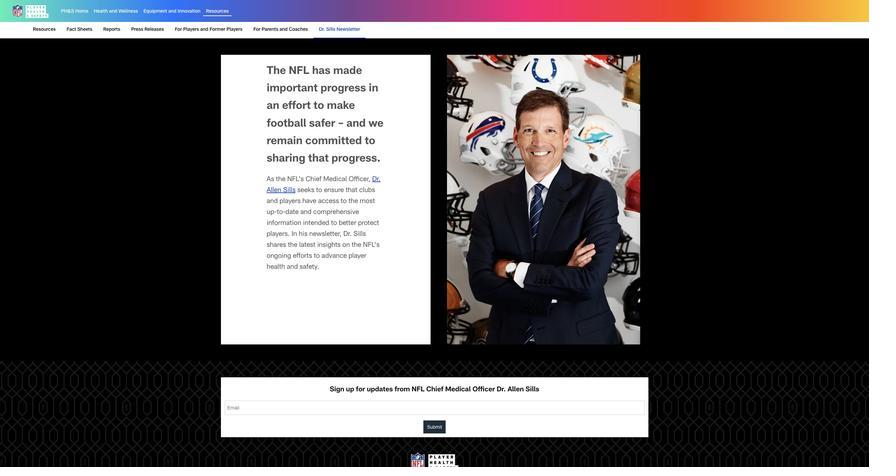 Task type: describe. For each thing, give the bounding box(es) containing it.
up-
[[267, 209, 277, 216]]

important
[[267, 84, 318, 95]]

dr. inside the dr. allen sills
[[372, 177, 381, 183]]

that inside seeks to ensure that clubs and players have access to the most up-to-date and comprehensive information intended to better protect players. in his newsletter, dr. sills shares the latest insights on the nfl's ongoing efforts to advance player health and safety.
[[346, 188, 358, 194]]

sign
[[330, 387, 344, 394]]

and inside the nfl has made important progress in an effort to make football safer – and we remain committed to sharing that progress.
[[347, 119, 366, 130]]

on
[[343, 242, 350, 249]]

has
[[312, 66, 331, 77]]

reports link
[[101, 22, 123, 38]]

sills inside seeks to ensure that clubs and players have access to the most up-to-date and comprehensive information intended to better protect players. in his newsletter, dr. sills shares the latest insights on the nfl's ongoing efforts to advance player health and safety.
[[354, 231, 366, 238]]

have
[[303, 198, 317, 205]]

and right "health"
[[109, 9, 117, 14]]

dr. allen sills link
[[267, 177, 381, 194]]

sills inside the dr. allen sills
[[283, 188, 296, 194]]

sills inside banner
[[326, 27, 336, 32]]

equipment and innovation link
[[144, 9, 201, 14]]

–
[[338, 119, 344, 130]]

releases
[[145, 27, 164, 32]]

resources for the top resources link
[[206, 9, 229, 14]]

1 vertical spatial resources link
[[33, 22, 58, 38]]

from
[[395, 387, 410, 394]]

safety.
[[300, 264, 319, 271]]

efforts
[[293, 253, 312, 260]]

newsletter,
[[309, 231, 342, 238]]

ph&s home
[[61, 9, 88, 14]]

and down efforts
[[287, 264, 298, 271]]

dr. allen sills
[[267, 177, 381, 194]]

and inside for parents and coaches link
[[280, 27, 288, 32]]

press releases
[[131, 27, 164, 32]]

equipment
[[144, 9, 167, 14]]

clubs
[[359, 188, 375, 194]]

innovation
[[178, 9, 201, 14]]

better
[[339, 220, 356, 227]]

seeks to ensure that clubs and players have access to the most up-to-date and comprehensive information intended to better protect players. in his newsletter, dr. sills shares the latest insights on the nfl's ongoing efforts to advance player health and safety.
[[267, 188, 380, 271]]

and left innovation
[[168, 9, 177, 14]]

ensure
[[324, 188, 344, 194]]

Email email field
[[225, 401, 645, 415]]

as
[[267, 177, 274, 183]]

we
[[369, 119, 384, 130]]

date
[[286, 209, 299, 216]]

to-
[[277, 209, 286, 216]]

football
[[267, 119, 306, 130]]

allen inside the dr. allen sills
[[267, 188, 281, 194]]

banner containing ph&s home
[[0, 0, 870, 38]]

dr. sills newsletter link
[[316, 22, 363, 38]]

0 vertical spatial nfl's
[[287, 177, 304, 183]]

safer
[[309, 119, 335, 130]]

insights
[[317, 242, 341, 249]]

updates
[[367, 387, 393, 394]]

ph&s home link
[[61, 9, 88, 14]]

to up safety.
[[314, 253, 320, 260]]

comprehensive
[[313, 209, 359, 216]]

for for for parents and coaches
[[254, 27, 261, 32]]

health
[[94, 9, 108, 14]]

an
[[267, 101, 279, 112]]

committed
[[305, 136, 362, 147]]

the left most
[[349, 198, 358, 205]]

health
[[267, 264, 285, 271]]

remain
[[267, 136, 303, 147]]

home
[[75, 9, 88, 14]]

progress
[[321, 84, 366, 95]]

former
[[210, 27, 225, 32]]

parents
[[262, 27, 278, 32]]

chief inside 'footer'
[[427, 387, 444, 394]]

officer,
[[349, 177, 371, 183]]

information
[[267, 220, 301, 227]]

latest
[[299, 242, 316, 249]]

for parents and coaches
[[254, 27, 308, 32]]

sills inside 'footer'
[[526, 387, 540, 394]]



Task type: locate. For each thing, give the bounding box(es) containing it.
none submit inside sign up for updates from nfl chief medical officer dr. allen sills 'footer'
[[424, 421, 446, 434]]

0 vertical spatial nfl
[[289, 66, 309, 77]]

0 vertical spatial medical
[[323, 177, 347, 183]]

to up safer at the top left
[[314, 101, 324, 112]]

nfl's up player in the left of the page
[[363, 242, 380, 249]]

nfl inside the nfl has made important progress in an effort to make football safer – and we remain committed to sharing that progress.
[[289, 66, 309, 77]]

0 vertical spatial resources
[[206, 9, 229, 14]]

and right "–"
[[347, 119, 366, 130]]

seeks
[[298, 188, 315, 194]]

progress.
[[332, 154, 381, 165]]

nfl right from
[[412, 387, 425, 394]]

chief up "seeks" at the left top
[[306, 177, 322, 183]]

1 horizontal spatial nfl's
[[363, 242, 380, 249]]

fact sheets
[[67, 27, 92, 32]]

wellness
[[119, 9, 138, 14]]

1 vertical spatial chief
[[427, 387, 444, 394]]

1 horizontal spatial chief
[[427, 387, 444, 394]]

1 horizontal spatial medical
[[445, 387, 471, 394]]

for left the parents
[[254, 27, 261, 32]]

players down innovation
[[183, 27, 199, 32]]

nfl's up "seeks" at the left top
[[287, 177, 304, 183]]

dr. up clubs
[[372, 177, 381, 183]]

sign up for updates from nfl chief medical officer dr. allen sills footer
[[0, 361, 870, 467]]

to down we
[[365, 136, 376, 147]]

for
[[175, 27, 182, 32], [254, 27, 261, 32]]

nfl inside 'footer'
[[412, 387, 425, 394]]

the
[[276, 177, 286, 183], [349, 198, 358, 205], [288, 242, 298, 249], [352, 242, 361, 249]]

made
[[333, 66, 362, 77]]

players
[[280, 198, 301, 205]]

in
[[292, 231, 297, 238]]

effort
[[282, 101, 311, 112]]

1 horizontal spatial that
[[346, 188, 358, 194]]

0 vertical spatial allen
[[267, 188, 281, 194]]

0 horizontal spatial resources link
[[33, 22, 58, 38]]

player health and safety logo image
[[11, 3, 50, 19]]

equipment and innovation
[[144, 9, 201, 14]]

sharing
[[267, 154, 305, 165]]

resources up 'former'
[[206, 9, 229, 14]]

press releases link
[[129, 22, 167, 38]]

to down comprehensive
[[331, 220, 337, 227]]

newsletter
[[337, 27, 360, 32]]

nfl's inside seeks to ensure that clubs and players have access to the most up-to-date and comprehensive information intended to better protect players. in his newsletter, dr. sills shares the latest insights on the nfl's ongoing efforts to advance player health and safety.
[[363, 242, 380, 249]]

0 vertical spatial chief
[[306, 177, 322, 183]]

and
[[109, 9, 117, 14], [168, 9, 177, 14], [200, 27, 208, 32], [280, 27, 288, 32], [347, 119, 366, 130], [267, 198, 278, 205], [301, 209, 312, 216], [287, 264, 298, 271]]

0 horizontal spatial allen
[[267, 188, 281, 194]]

to down the "as the nfl's chief medical officer,"
[[316, 188, 322, 194]]

as the nfl's chief medical officer,
[[267, 177, 372, 183]]

2 for from the left
[[254, 27, 261, 32]]

in
[[369, 84, 378, 95]]

1 horizontal spatial nfl
[[412, 387, 425, 394]]

1 vertical spatial that
[[346, 188, 358, 194]]

his
[[299, 231, 308, 238]]

1 horizontal spatial resources
[[206, 9, 229, 14]]

0 horizontal spatial nfl
[[289, 66, 309, 77]]

medical left the officer
[[445, 387, 471, 394]]

to up comprehensive
[[341, 198, 347, 205]]

that down officer, on the left top of the page
[[346, 188, 358, 194]]

1 players from the left
[[183, 27, 199, 32]]

None submit
[[424, 421, 446, 434]]

dr. inside seeks to ensure that clubs and players have access to the most up-to-date and comprehensive information intended to better protect players. in his newsletter, dr. sills shares the latest insights on the nfl's ongoing efforts to advance player health and safety.
[[344, 231, 352, 238]]

protect
[[358, 220, 379, 227]]

resources link down player health and safety logo
[[33, 22, 58, 38]]

0 horizontal spatial for
[[175, 27, 182, 32]]

most
[[360, 198, 375, 205]]

to
[[314, 101, 324, 112], [365, 136, 376, 147], [316, 188, 322, 194], [341, 198, 347, 205], [331, 220, 337, 227], [314, 253, 320, 260]]

fact sheets link
[[64, 22, 95, 38]]

phs image
[[409, 451, 460, 467]]

resources
[[206, 9, 229, 14], [33, 27, 56, 32]]

and up up-
[[267, 198, 278, 205]]

sign up for updates from nfl chief medical officer dr. allen sills
[[330, 387, 540, 394]]

nfl's
[[287, 177, 304, 183], [363, 242, 380, 249]]

dr. right the officer
[[497, 387, 506, 394]]

ongoing
[[267, 253, 291, 260]]

sills
[[326, 27, 336, 32], [283, 188, 296, 194], [354, 231, 366, 238], [526, 387, 540, 394]]

1 horizontal spatial resources link
[[206, 9, 229, 14]]

the right on
[[352, 242, 361, 249]]

resources for the bottom resources link
[[33, 27, 56, 32]]

medical inside 'footer'
[[445, 387, 471, 394]]

for players and former players link
[[172, 22, 245, 38]]

and right the parents
[[280, 27, 288, 32]]

0 vertical spatial that
[[308, 154, 329, 165]]

ph&s
[[61, 9, 74, 14]]

advance
[[322, 253, 347, 260]]

dr. right coaches
[[319, 27, 325, 32]]

players
[[183, 27, 199, 32], [227, 27, 243, 32]]

resources link up 'former'
[[206, 9, 229, 14]]

health and wellness link
[[94, 9, 138, 14]]

coaches
[[289, 27, 308, 32]]

dr. sills newsletter
[[319, 27, 360, 32]]

0 horizontal spatial nfl's
[[287, 177, 304, 183]]

medical
[[323, 177, 347, 183], [445, 387, 471, 394]]

for down equipment and innovation link
[[175, 27, 182, 32]]

0 horizontal spatial players
[[183, 27, 199, 32]]

1 horizontal spatial players
[[227, 27, 243, 32]]

allen right the officer
[[508, 387, 524, 394]]

health and wellness
[[94, 9, 138, 14]]

dr. inside sign up for updates from nfl chief medical officer dr. allen sills 'footer'
[[497, 387, 506, 394]]

and left 'former'
[[200, 27, 208, 32]]

for
[[356, 387, 365, 394]]

make
[[327, 101, 355, 112]]

the nfl has made important progress in an effort to make football safer – and we remain committed to sharing that progress.
[[267, 66, 384, 165]]

1 vertical spatial nfl's
[[363, 242, 380, 249]]

fact
[[67, 27, 76, 32]]

access
[[318, 198, 339, 205]]

1 for from the left
[[175, 27, 182, 32]]

and down have
[[301, 209, 312, 216]]

0 horizontal spatial that
[[308, 154, 329, 165]]

sheets
[[77, 27, 92, 32]]

that up the "as the nfl's chief medical officer,"
[[308, 154, 329, 165]]

reports
[[103, 27, 120, 32]]

players right 'former'
[[227, 27, 243, 32]]

1 vertical spatial allen
[[508, 387, 524, 394]]

the
[[267, 66, 286, 77]]

press
[[131, 27, 143, 32]]

2 players from the left
[[227, 27, 243, 32]]

resources down player health and safety logo
[[33, 27, 56, 32]]

dr.
[[319, 27, 325, 32], [372, 177, 381, 183], [344, 231, 352, 238], [497, 387, 506, 394]]

banner
[[0, 0, 870, 38]]

dr. inside dr. sills newsletter link
[[319, 27, 325, 32]]

for players and former players
[[175, 27, 243, 32]]

intended
[[303, 220, 329, 227]]

chief up email 'email field'
[[427, 387, 444, 394]]

medical up ensure
[[323, 177, 347, 183]]

nfl up important
[[289, 66, 309, 77]]

officer
[[473, 387, 495, 394]]

0 vertical spatial resources link
[[206, 9, 229, 14]]

and inside for players and former players link
[[200, 27, 208, 32]]

shares
[[267, 242, 286, 249]]

1 vertical spatial resources
[[33, 27, 56, 32]]

the right as
[[276, 177, 286, 183]]

players.
[[267, 231, 290, 238]]

0 horizontal spatial medical
[[323, 177, 347, 183]]

0 horizontal spatial resources
[[33, 27, 56, 32]]

chief
[[306, 177, 322, 183], [427, 387, 444, 394]]

for parents and coaches link
[[251, 22, 311, 38]]

that inside the nfl has made important progress in an effort to make football safer – and we remain committed to sharing that progress.
[[308, 154, 329, 165]]

up
[[346, 387, 354, 394]]

allen inside 'footer'
[[508, 387, 524, 394]]

0 horizontal spatial chief
[[306, 177, 322, 183]]

dr. down the better
[[344, 231, 352, 238]]

1 horizontal spatial for
[[254, 27, 261, 32]]

the down 'in'
[[288, 242, 298, 249]]

allen down as
[[267, 188, 281, 194]]

allen
[[267, 188, 281, 194], [508, 387, 524, 394]]

for for for players and former players
[[175, 27, 182, 32]]

1 horizontal spatial allen
[[508, 387, 524, 394]]

1 vertical spatial nfl
[[412, 387, 425, 394]]

player
[[349, 253, 367, 260]]

1 vertical spatial medical
[[445, 387, 471, 394]]

that
[[308, 154, 329, 165], [346, 188, 358, 194]]



Task type: vqa. For each thing, say whether or not it's contained in the screenshot.
right DEC 06, 2023
no



